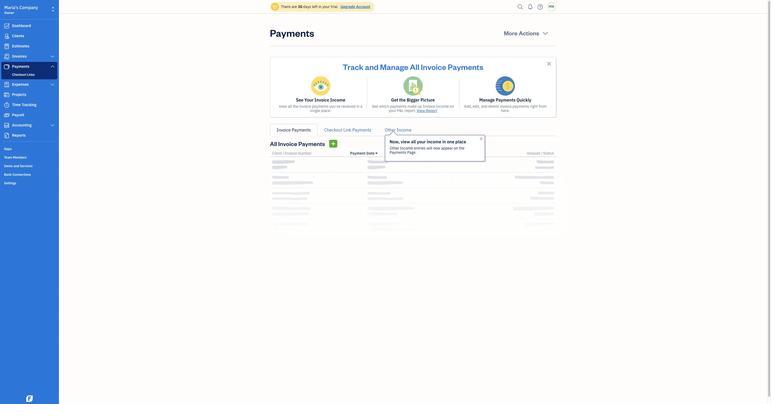 Task type: vqa. For each thing, say whether or not it's contained in the screenshot.
City at the bottom of page
no



Task type: locate. For each thing, give the bounding box(es) containing it.
3 payments from the left
[[513, 104, 530, 109]]

project image
[[3, 92, 10, 98]]

checkout up expenses
[[12, 73, 26, 77]]

caretdown image
[[376, 151, 378, 156]]

1 vertical spatial see
[[372, 104, 379, 109]]

0 vertical spatial manage
[[380, 62, 409, 72]]

and for services
[[14, 164, 19, 168]]

2 chevron large down image from the top
[[50, 64, 55, 69]]

manage payments quickly add, edit, and delete invoice payments right from here.
[[464, 97, 547, 113]]

status
[[544, 151, 554, 156]]

all right view
[[411, 139, 416, 145]]

on
[[450, 104, 454, 109], [454, 146, 458, 151]]

mw button
[[547, 2, 557, 11]]

2 vertical spatial and
[[14, 164, 19, 168]]

income right up
[[436, 104, 449, 109]]

bank connections
[[4, 173, 31, 177]]

in left a
[[357, 104, 360, 109]]

and inside items and services 'link'
[[14, 164, 19, 168]]

0 horizontal spatial manage
[[380, 62, 409, 72]]

p&l
[[397, 108, 404, 113]]

/ left status
[[542, 151, 543, 156]]

chevron large down image
[[50, 54, 55, 59], [50, 64, 55, 69], [50, 123, 55, 128]]

chart image
[[3, 123, 10, 128]]

your left trial. at the top left
[[323, 4, 330, 9]]

all inside now, view all your income in one place other income entries will now appear on the payments page.
[[411, 139, 416, 145]]

on down place
[[454, 146, 458, 151]]

here.
[[501, 108, 510, 113]]

1 horizontal spatial manage
[[480, 97, 495, 103]]

invoice right delete
[[500, 104, 512, 109]]

1 horizontal spatial all
[[410, 62, 420, 72]]

internal
[[413, 151, 427, 156]]

0 vertical spatial all
[[410, 62, 420, 72]]

chevron large down image up reports link
[[50, 123, 55, 128]]

invoices
[[12, 54, 27, 59]]

0 vertical spatial see
[[296, 97, 304, 103]]

link
[[344, 127, 352, 133]]

checkout for checkout link payments
[[325, 127, 343, 133]]

invoices link
[[1, 52, 57, 61]]

1 horizontal spatial see
[[372, 104, 379, 109]]

see left your
[[296, 97, 304, 103]]

get the bigger picture
[[391, 97, 435, 103]]

view
[[279, 104, 287, 109], [417, 108, 425, 113]]

checkout for checkout links
[[12, 73, 26, 77]]

0 horizontal spatial all
[[288, 104, 292, 109]]

get
[[391, 97, 399, 103]]

1 / from the left
[[283, 151, 284, 156]]

go to help image
[[536, 3, 545, 11]]

right
[[531, 104, 538, 109]]

chevron large down image inside accounting link
[[50, 123, 55, 128]]

in for now,
[[443, 139, 446, 145]]

your
[[305, 97, 314, 103]]

1 vertical spatial all
[[270, 140, 277, 147]]

crown image
[[272, 4, 278, 10]]

checkout link payments link
[[318, 124, 378, 136]]

0 vertical spatial your
[[323, 4, 330, 9]]

/ right client
[[283, 151, 284, 156]]

1 invoice from the left
[[299, 104, 311, 109]]

and right items
[[14, 164, 19, 168]]

report
[[426, 108, 438, 113]]

1 horizontal spatial in
[[357, 104, 360, 109]]

income up view
[[397, 127, 412, 133]]

1 horizontal spatial all
[[411, 139, 416, 145]]

notifications image
[[527, 1, 535, 12]]

3 / from the left
[[542, 151, 543, 156]]

report.
[[405, 108, 416, 113]]

the
[[400, 97, 406, 103], [293, 104, 299, 109], [459, 146, 465, 151]]

clients
[[12, 34, 24, 38]]

which
[[379, 104, 389, 109]]

upgrade account link
[[340, 4, 371, 9]]

all
[[288, 104, 292, 109], [411, 139, 416, 145]]

1 vertical spatial in
[[357, 104, 360, 109]]

the left single
[[293, 104, 299, 109]]

1 vertical spatial your
[[389, 108, 396, 113]]

2 / from the left
[[411, 151, 413, 156]]

other income link
[[378, 124, 419, 136]]

checkout links
[[12, 73, 35, 77]]

payments inside "see your invoice income view all the invoice payments you've received in a single place."
[[312, 104, 329, 109]]

in inside now, view all your income in one place other income entries will now appear on the payments page.
[[443, 139, 446, 145]]

0 vertical spatial and
[[365, 62, 379, 72]]

bank connections link
[[1, 171, 57, 179]]

payments inside see which payments make up invoice income on your p&l report.
[[390, 104, 407, 109]]

clients link
[[1, 31, 57, 41]]

other down now,
[[390, 146, 400, 151]]

dashboard image
[[3, 23, 10, 29]]

0 vertical spatial the
[[400, 97, 406, 103]]

accounting link
[[1, 121, 57, 130]]

estimates link
[[1, 42, 57, 51]]

income up you've
[[330, 97, 346, 103]]

1 horizontal spatial the
[[400, 97, 406, 103]]

and right track
[[365, 62, 379, 72]]

in left one at top
[[443, 139, 446, 145]]

see left which
[[372, 104, 379, 109]]

report image
[[3, 133, 10, 138]]

search image
[[517, 3, 525, 11]]

payments inside main element
[[12, 64, 29, 69]]

0 vertical spatial checkout
[[12, 73, 26, 77]]

see inside see which payments make up invoice income on your p&l report.
[[372, 104, 379, 109]]

single
[[310, 108, 320, 113]]

see
[[296, 97, 304, 103], [372, 104, 379, 109]]

members
[[13, 156, 27, 160]]

1 chevron large down image from the top
[[50, 54, 55, 59]]

invoice inside manage payments quickly add, edit, and delete invoice payments right from here.
[[500, 104, 512, 109]]

income up type
[[400, 146, 413, 151]]

the right get
[[400, 97, 406, 103]]

payments inside 'link'
[[292, 127, 311, 133]]

money image
[[3, 113, 10, 118]]

on left the add,
[[450, 104, 454, 109]]

0 vertical spatial on
[[450, 104, 454, 109]]

payroll link
[[1, 110, 57, 120]]

and inside manage payments quickly add, edit, and delete invoice payments right from here.
[[482, 104, 488, 109]]

other up now,
[[385, 127, 396, 133]]

all up client
[[270, 140, 277, 147]]

payments inside manage payments quickly add, edit, and delete invoice payments right from here.
[[513, 104, 530, 109]]

payment image
[[3, 64, 10, 69]]

payments down get
[[390, 104, 407, 109]]

settings
[[4, 181, 16, 185]]

view report
[[417, 108, 438, 113]]

2 payments from the left
[[390, 104, 407, 109]]

3 chevron large down image from the top
[[50, 123, 55, 128]]

1 vertical spatial on
[[454, 146, 458, 151]]

income
[[427, 139, 442, 145]]

1 vertical spatial other
[[390, 146, 400, 151]]

1 vertical spatial manage
[[480, 97, 495, 103]]

your up entries
[[417, 139, 426, 145]]

2 horizontal spatial the
[[459, 146, 465, 151]]

and right the edit,
[[482, 104, 488, 109]]

/ right type
[[411, 151, 413, 156]]

2 horizontal spatial in
[[443, 139, 446, 145]]

chevron large down image for accounting
[[50, 123, 55, 128]]

2 horizontal spatial payments
[[513, 104, 530, 109]]

time tracking
[[12, 102, 36, 107]]

in right left
[[319, 4, 322, 9]]

payments down your
[[312, 104, 329, 109]]

invoice inside see which payments make up invoice income on your p&l report.
[[423, 104, 436, 109]]

1 horizontal spatial your
[[389, 108, 396, 113]]

0 vertical spatial all
[[288, 104, 292, 109]]

0 horizontal spatial payments
[[312, 104, 329, 109]]

1 vertical spatial the
[[293, 104, 299, 109]]

2 invoice from the left
[[500, 104, 512, 109]]

checkout up add a new payment "image"
[[325, 127, 343, 133]]

your left p&l
[[389, 108, 396, 113]]

income
[[330, 97, 346, 103], [436, 104, 449, 109], [397, 127, 412, 133], [400, 146, 413, 151]]

will
[[427, 146, 433, 151]]

0 horizontal spatial the
[[293, 104, 299, 109]]

number
[[298, 151, 312, 156]]

0 horizontal spatial checkout
[[12, 73, 26, 77]]

invoice down your
[[299, 104, 311, 109]]

invoice payments link
[[270, 124, 318, 136]]

chevron large down image down estimates link
[[50, 54, 55, 59]]

all
[[410, 62, 420, 72], [270, 140, 277, 147]]

manage
[[380, 62, 409, 72], [480, 97, 495, 103]]

0 horizontal spatial /
[[283, 151, 284, 156]]

2 vertical spatial in
[[443, 139, 446, 145]]

more
[[504, 29, 518, 37]]

invoice
[[421, 62, 447, 72], [315, 97, 329, 103], [423, 104, 436, 109], [277, 127, 291, 133], [278, 140, 297, 147], [285, 151, 297, 156]]

income inside see which payments make up invoice income on your p&l report.
[[436, 104, 449, 109]]

0 horizontal spatial in
[[319, 4, 322, 9]]

0 vertical spatial other
[[385, 127, 396, 133]]

1 vertical spatial chevron large down image
[[50, 64, 55, 69]]

get the bigger picture image
[[404, 76, 423, 96]]

view
[[401, 139, 410, 145]]

client image
[[3, 34, 10, 39]]

checkout inside 'link'
[[12, 73, 26, 77]]

2 horizontal spatial your
[[417, 139, 426, 145]]

2 horizontal spatial and
[[482, 104, 488, 109]]

0 horizontal spatial invoice
[[299, 104, 311, 109]]

1 horizontal spatial /
[[411, 151, 413, 156]]

1 horizontal spatial and
[[365, 62, 379, 72]]

payment
[[350, 151, 366, 156]]

in
[[319, 4, 322, 9], [357, 104, 360, 109], [443, 139, 446, 145]]

1 horizontal spatial invoice
[[500, 104, 512, 109]]

left
[[312, 4, 318, 9]]

chevron large down image up chevron large down image at the left
[[50, 64, 55, 69]]

chevron large down image for payments
[[50, 64, 55, 69]]

see inside "see your invoice income view all the invoice payments you've received in a single place."
[[296, 97, 304, 103]]

estimate image
[[3, 44, 10, 49]]

all up get the bigger picture
[[410, 62, 420, 72]]

1 vertical spatial all
[[411, 139, 416, 145]]

/ for invoice
[[283, 151, 284, 156]]

all up invoice payments 'link'
[[288, 104, 292, 109]]

you've
[[330, 104, 341, 109]]

view right make
[[417, 108, 425, 113]]

invoice inside invoice payments 'link'
[[277, 127, 291, 133]]

items
[[4, 164, 13, 168]]

1 vertical spatial checkout
[[325, 127, 343, 133]]

picture
[[421, 97, 435, 103]]

timer image
[[3, 102, 10, 108]]

0 vertical spatial chevron large down image
[[50, 54, 55, 59]]

1 vertical spatial and
[[482, 104, 488, 109]]

see for your
[[296, 97, 304, 103]]

2 vertical spatial chevron large down image
[[50, 123, 55, 128]]

chevrondown image
[[542, 29, 550, 37]]

2 horizontal spatial /
[[542, 151, 543, 156]]

the down place
[[459, 146, 465, 151]]

0 vertical spatial in
[[319, 4, 322, 9]]

items and services link
[[1, 162, 57, 170]]

now, view all your income in one place other income entries will now appear on the payments page.
[[390, 139, 467, 155]]

payments down quickly
[[513, 104, 530, 109]]

close image
[[547, 61, 553, 67]]

view up invoice payments 'link'
[[279, 104, 287, 109]]

invoice payments
[[277, 127, 311, 133]]

1 horizontal spatial checkout
[[325, 127, 343, 133]]

client / invoice number
[[272, 151, 312, 156]]

add a new payment image
[[331, 140, 336, 147]]

1 horizontal spatial payments
[[390, 104, 407, 109]]

up
[[418, 104, 422, 109]]

0 horizontal spatial see
[[296, 97, 304, 103]]

1 payments from the left
[[312, 104, 329, 109]]

2 vertical spatial the
[[459, 146, 465, 151]]

invoice for your
[[299, 104, 311, 109]]

now,
[[390, 139, 400, 145]]

0 horizontal spatial all
[[270, 140, 277, 147]]

invoice inside "see your invoice income view all the invoice payments you've received in a single place."
[[299, 104, 311, 109]]

more actions button
[[499, 27, 554, 39]]

payments
[[312, 104, 329, 109], [390, 104, 407, 109], [513, 104, 530, 109]]

2 vertical spatial your
[[417, 139, 426, 145]]

0 horizontal spatial view
[[279, 104, 287, 109]]

0 horizontal spatial and
[[14, 164, 19, 168]]



Task type: describe. For each thing, give the bounding box(es) containing it.
see for which
[[372, 104, 379, 109]]

quickly
[[517, 97, 532, 103]]

from
[[539, 104, 547, 109]]

reports link
[[1, 131, 57, 141]]

all invoice payments
[[270, 140, 325, 147]]

payments inside manage payments quickly add, edit, and delete invoice payments right from here.
[[496, 97, 516, 103]]

connections
[[12, 173, 31, 177]]

one
[[447, 139, 455, 145]]

invoice inside "see your invoice income view all the invoice payments you've received in a single place."
[[315, 97, 329, 103]]

notes
[[428, 151, 438, 156]]

maria's
[[4, 5, 18, 10]]

items and services
[[4, 164, 33, 168]]

actions
[[519, 29, 540, 37]]

type button
[[402, 151, 411, 156]]

close image
[[480, 137, 484, 141]]

more actions
[[504, 29, 540, 37]]

projects link
[[1, 90, 57, 100]]

amount
[[527, 151, 541, 156]]

payroll
[[12, 113, 24, 117]]

delete
[[489, 104, 499, 109]]

payments for income
[[312, 104, 329, 109]]

company
[[19, 5, 38, 10]]

page.
[[408, 150, 417, 155]]

the inside now, view all your income in one place other income entries will now appear on the payments page.
[[459, 146, 465, 151]]

apps
[[4, 147, 12, 151]]

maria's company owner
[[4, 5, 38, 15]]

on inside see which payments make up invoice income on your p&l report.
[[450, 104, 454, 109]]

mw
[[549, 5, 555, 9]]

time
[[12, 102, 21, 107]]

your inside see which payments make up invoice income on your p&l report.
[[389, 108, 396, 113]]

are
[[292, 4, 297, 9]]

your inside now, view all your income in one place other income entries will now appear on the payments page.
[[417, 139, 426, 145]]

received
[[342, 104, 356, 109]]

on inside now, view all your income in one place other income entries will now appear on the payments page.
[[454, 146, 458, 151]]

see your invoice income image
[[311, 76, 331, 96]]

bank
[[4, 173, 12, 177]]

track
[[343, 62, 364, 72]]

projects
[[12, 92, 26, 97]]

appear
[[442, 146, 453, 151]]

there are 30 days left in your trial. upgrade account
[[281, 4, 371, 9]]

payments for add,
[[513, 104, 530, 109]]

add,
[[464, 104, 472, 109]]

in for there
[[319, 4, 322, 9]]

checkout links link
[[2, 72, 56, 78]]

payments inside now, view all your income in one place other income entries will now appear on the payments page.
[[390, 150, 407, 155]]

manage inside manage payments quickly add, edit, and delete invoice payments right from here.
[[480, 97, 495, 103]]

payment date button
[[350, 151, 378, 156]]

main element
[[0, 0, 72, 404]]

accounting
[[12, 123, 32, 128]]

/ for internal
[[411, 151, 413, 156]]

see which payments make up invoice income on your p&l report.
[[372, 104, 454, 113]]

manage payments quickly image
[[496, 76, 515, 96]]

all inside "see your invoice income view all the invoice payments you've received in a single place."
[[288, 104, 292, 109]]

estimates
[[12, 44, 29, 49]]

chevron large down image for invoices
[[50, 54, 55, 59]]

amount button
[[527, 151, 541, 156]]

settings link
[[1, 179, 57, 187]]

track and manage all invoice payments
[[343, 62, 484, 72]]

links
[[27, 73, 35, 77]]

upgrade
[[341, 4, 356, 9]]

there
[[281, 4, 291, 9]]

edit,
[[473, 104, 481, 109]]

invoice image
[[3, 54, 10, 59]]

30
[[298, 4, 303, 9]]

the inside "see your invoice income view all the invoice payments you've received in a single place."
[[293, 104, 299, 109]]

team members
[[4, 156, 27, 160]]

expense image
[[3, 82, 10, 87]]

owner
[[4, 11, 14, 15]]

freshbooks image
[[25, 396, 34, 402]]

expenses link
[[1, 80, 57, 90]]

now
[[434, 146, 441, 151]]

a
[[361, 104, 363, 109]]

payments link
[[1, 62, 57, 72]]

apps link
[[1, 145, 57, 153]]

income inside "see your invoice income view all the invoice payments you've received in a single place."
[[330, 97, 346, 103]]

tracking
[[22, 102, 36, 107]]

chevron large down image
[[50, 83, 55, 87]]

see your invoice income view all the invoice payments you've received in a single place.
[[279, 97, 363, 113]]

and for manage
[[365, 62, 379, 72]]

other inside now, view all your income in one place other income entries will now appear on the payments page.
[[390, 146, 400, 151]]

/ for status
[[542, 151, 543, 156]]

in inside "see your invoice income view all the invoice payments you've received in a single place."
[[357, 104, 360, 109]]

expenses
[[12, 82, 29, 87]]

other income
[[385, 127, 412, 133]]

entries
[[414, 146, 426, 151]]

0 horizontal spatial your
[[323, 4, 330, 9]]

view inside "see your invoice income view all the invoice payments you've received in a single place."
[[279, 104, 287, 109]]

trial.
[[331, 4, 339, 9]]

days
[[304, 4, 311, 9]]

income inside now, view all your income in one place other income entries will now appear on the payments page.
[[400, 146, 413, 151]]

1 horizontal spatial view
[[417, 108, 425, 113]]

team
[[4, 156, 12, 160]]

dashboard link
[[1, 21, 57, 31]]

dashboard
[[12, 23, 31, 28]]

amount / status
[[527, 151, 554, 156]]

team members link
[[1, 153, 57, 161]]

invoice for payments
[[500, 104, 512, 109]]

bigger
[[407, 97, 420, 103]]

services
[[20, 164, 33, 168]]

reports
[[12, 133, 26, 138]]

account
[[356, 4, 371, 9]]



